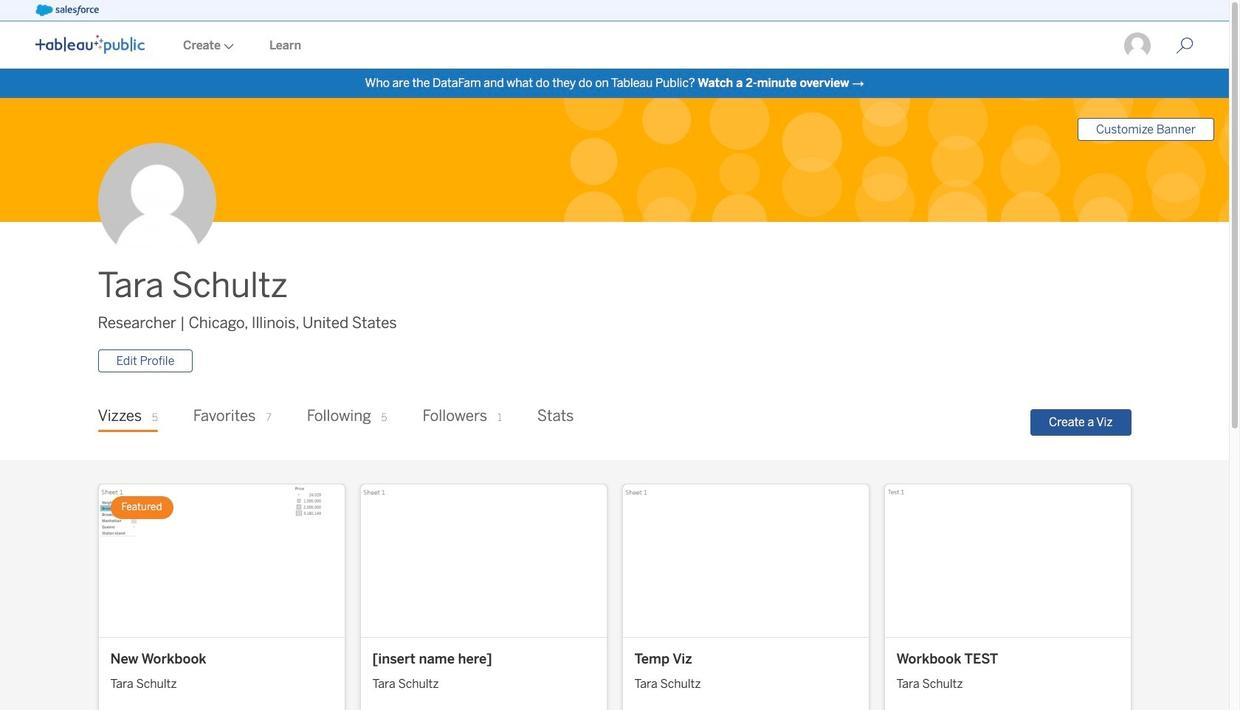 Task type: vqa. For each thing, say whether or not it's contained in the screenshot.
Workbook thumbnail
yes



Task type: locate. For each thing, give the bounding box(es) containing it.
2 workbook thumbnail image from the left
[[361, 485, 606, 638]]

salesforce logo image
[[35, 4, 99, 16]]

featured element
[[110, 497, 173, 520]]

create image
[[221, 44, 234, 49]]

avatar image
[[98, 143, 216, 262]]

tara.schultz image
[[1123, 31, 1152, 61]]

logo image
[[35, 35, 145, 54]]

1 workbook thumbnail image from the left
[[99, 485, 344, 638]]

workbook thumbnail image
[[99, 485, 344, 638], [361, 485, 606, 638], [623, 485, 868, 638], [885, 485, 1131, 638]]



Task type: describe. For each thing, give the bounding box(es) containing it.
3 workbook thumbnail image from the left
[[623, 485, 868, 638]]

4 workbook thumbnail image from the left
[[885, 485, 1131, 638]]

go to search image
[[1158, 37, 1211, 55]]



